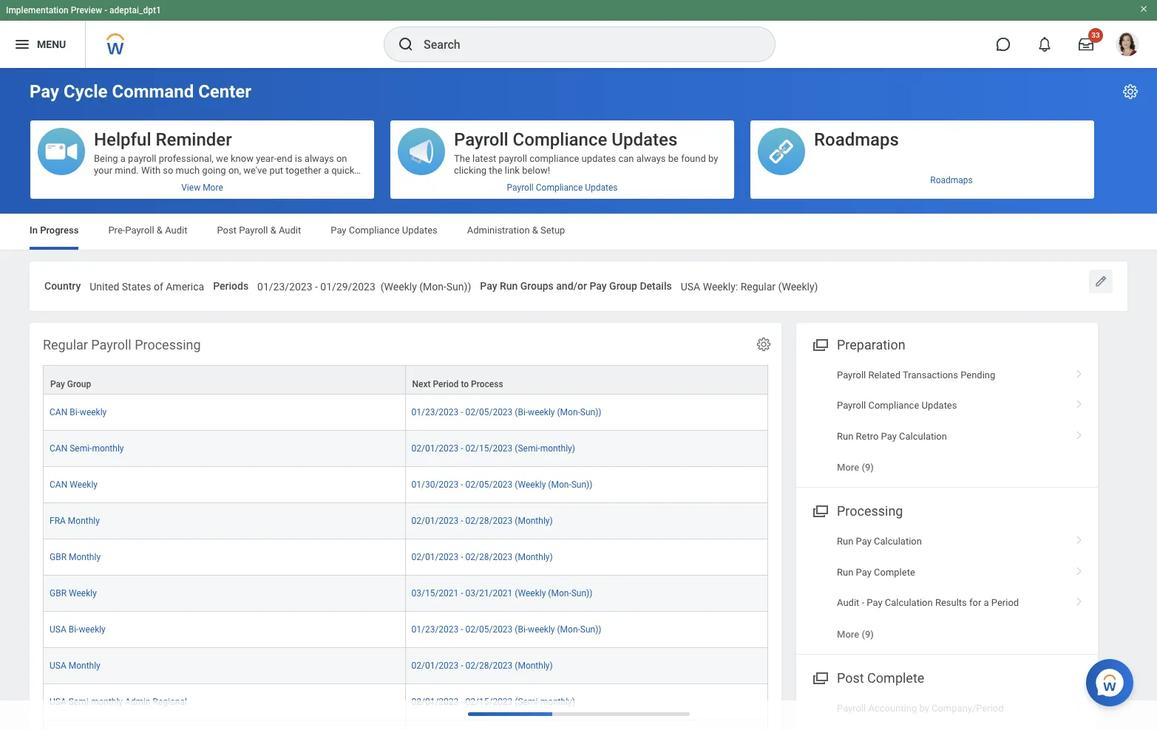 Task type: vqa. For each thing, say whether or not it's contained in the screenshot.
(Mon-
yes



Task type: describe. For each thing, give the bounding box(es) containing it.
0 horizontal spatial processing
[[135, 337, 201, 353]]

payroll accounting by company/period list
[[796, 694, 1098, 731]]

pay down run pay complete
[[867, 598, 883, 609]]

(weekly)
[[778, 281, 818, 293]]

menu group image for processing
[[810, 501, 830, 521]]

usa for usa weekly: regular (weekly)
[[681, 281, 700, 293]]

menu button
[[0, 21, 85, 68]]

year-
[[256, 153, 277, 164]]

administration & setup
[[467, 225, 565, 236]]

reminder
[[156, 129, 232, 150]]

sun)) for 01/23/2023 - 01/29/2023  (weekly (mon-sun))
[[446, 281, 471, 293]]

0 horizontal spatial to
[[119, 177, 128, 188]]

(weekly for 03/21/2021
[[515, 588, 546, 599]]

next
[[412, 379, 431, 390]]

america
[[166, 281, 204, 293]]

01/23/2023 for 1st 01/23/2023 - 02/05/2023  (bi-weekly (mon-sun)) link
[[412, 407, 459, 418]]

menu
[[37, 38, 66, 50]]

transactions
[[903, 370, 958, 381]]

in progress
[[30, 225, 79, 236]]

usa monthly link
[[50, 658, 100, 671]]

pending
[[961, 370, 996, 381]]

pay run groups and/or pay group details element
[[681, 271, 818, 299]]

complete inside list
[[874, 567, 915, 578]]

can for can semi-monthly
[[50, 444, 67, 454]]

fra
[[50, 516, 66, 526]]

run pay calculation
[[837, 536, 922, 548]]

row containing gbr monthly
[[43, 540, 768, 576]]

much
[[176, 165, 200, 176]]

details
[[640, 280, 672, 292]]

usa bi-weekly
[[50, 625, 106, 635]]

chevron right image for run pay complete
[[1070, 562, 1089, 577]]

semi- for can
[[70, 444, 92, 454]]

2 cell from the left
[[406, 721, 768, 731]]

always inside the latest payroll compliance updates can always be found by clicking the link below!
[[636, 153, 666, 164]]

01/23/2023 - 01/29/2023  (Weekly (Mon-Sun)) text field
[[257, 272, 471, 298]]

& for pre-payroll & audit
[[157, 225, 163, 236]]

1 vertical spatial calculation
[[874, 536, 922, 548]]

& for post payroll & audit
[[270, 225, 276, 236]]

(semi- for can semi-monthly
[[515, 444, 540, 454]]

command
[[112, 81, 194, 102]]

run left groups
[[500, 280, 518, 292]]

roadmaps button
[[751, 121, 1094, 176]]

be
[[668, 153, 679, 164]]

payroll down the important
[[239, 225, 268, 236]]

notifications large image
[[1037, 37, 1052, 52]]

more (9) button for preparation
[[837, 461, 874, 474]]

2 vertical spatial payroll compliance updates
[[837, 400, 957, 411]]

0 horizontal spatial a
[[120, 153, 126, 164]]

- for usa monthly's 02/01/2023 - 02/28/2023  (monthly) link
[[461, 661, 463, 671]]

2 (bi- from the top
[[515, 625, 528, 635]]

configure this page image
[[1122, 83, 1140, 101]]

audit - pay calculation results for a period
[[837, 598, 1019, 609]]

down!
[[143, 189, 169, 200]]

row containing can semi-monthly
[[43, 431, 768, 467]]

link
[[505, 165, 520, 176]]

payroll related transactions pending link
[[796, 360, 1098, 391]]

can semi-monthly
[[50, 444, 124, 454]]

next period to process
[[412, 379, 503, 390]]

payroll accounting by company/period
[[837, 703, 1004, 714]]

02/15/2023 for usa semi-monthly admin regional
[[466, 697, 513, 708]]

33 button
[[1070, 28, 1103, 61]]

payroll down stress
[[125, 225, 154, 236]]

payroll related transactions pending
[[837, 370, 996, 381]]

tab list containing in progress
[[15, 214, 1142, 250]]

next period to process button
[[406, 366, 768, 394]]

02/01/2023 - 02/28/2023  (monthly) for fra monthly
[[412, 516, 553, 526]]

pay inside popup button
[[50, 379, 65, 390]]

being
[[94, 153, 118, 164]]

pay group button
[[44, 366, 405, 394]]

02/28/2023 for gbr monthly
[[466, 552, 513, 563]]

regular payroll processing element
[[30, 323, 782, 731]]

center
[[198, 81, 251, 102]]

gbr for gbr monthly
[[50, 552, 67, 563]]

latest
[[473, 153, 496, 164]]

monthly for fra monthly
[[68, 516, 100, 526]]

1 vertical spatial complete
[[867, 671, 925, 686]]

02/01/2023 - 02/15/2023  (semi-monthly) link for can semi-monthly
[[412, 441, 575, 454]]

compliance up compliance
[[513, 129, 607, 150]]

post payroll & audit
[[217, 225, 301, 236]]

(mon- for 01/30/2023 - 02/05/2023  (weekly (mon-sun))
[[548, 480, 571, 490]]

quick
[[331, 165, 354, 176]]

02/01/2023 for can semi-monthly
[[412, 444, 459, 454]]

gbr for gbr weekly
[[50, 588, 67, 599]]

1 (bi- from the top
[[515, 407, 528, 418]]

more (9) for processing
[[837, 629, 874, 640]]

weekly down next period to process popup button
[[528, 407, 555, 418]]

payroll accounting by company/period link
[[796, 694, 1098, 724]]

chevron right image for audit - pay calculation results for a period
[[1070, 592, 1089, 607]]

pay up run pay complete
[[856, 536, 872, 548]]

pay run groups and/or pay group details
[[480, 280, 672, 292]]

progress
[[40, 225, 79, 236]]

gbr monthly link
[[50, 549, 101, 563]]

11 row from the top
[[43, 721, 768, 731]]

country element
[[90, 271, 204, 299]]

professional,
[[159, 153, 214, 164]]

1 horizontal spatial to
[[304, 177, 312, 188]]

you
[[162, 177, 178, 188]]

2 01/23/2023 - 02/05/2023  (bi-weekly (mon-sun)) link from the top
[[412, 622, 602, 635]]

02/01/2023 - 02/28/2023  (monthly) for gbr monthly
[[412, 552, 553, 563]]

period inside next period to process popup button
[[433, 379, 459, 390]]

row containing usa monthly
[[43, 648, 768, 685]]

some
[[191, 177, 215, 188]]

payroll for helpful
[[128, 153, 156, 164]]

close environment banner image
[[1140, 4, 1148, 13]]

33
[[1092, 31, 1100, 39]]

is
[[295, 153, 302, 164]]

- for 02/01/2023 - 02/28/2023  (monthly) link related to gbr monthly
[[461, 552, 463, 563]]

(monthly) for usa monthly
[[515, 661, 553, 671]]

by inside the latest payroll compliance updates can always be found by clicking the link below!
[[708, 153, 718, 164]]

related
[[868, 370, 901, 381]]

- for 1st 01/23/2023 - 02/05/2023  (bi-weekly (mon-sun)) link
[[461, 407, 463, 418]]

adeptai_dpt1
[[109, 5, 161, 16]]

compliance
[[530, 153, 579, 164]]

chevron right image for run retro pay calculation
[[1070, 426, 1089, 440]]

important
[[217, 177, 259, 188]]

row containing gbr weekly
[[43, 576, 768, 612]]

fra monthly link
[[50, 513, 100, 526]]

updates inside tab list
[[402, 225, 438, 236]]

menu banner
[[0, 0, 1157, 68]]

usa for usa semi-monthly admin regional
[[50, 697, 66, 708]]

0 vertical spatial group
[[609, 280, 637, 292]]

2 your from the top
[[94, 189, 112, 200]]

more for preparation
[[837, 462, 859, 473]]

payroll left related in the bottom right of the page
[[837, 370, 866, 381]]

end
[[277, 153, 293, 164]]

run pay complete link
[[796, 557, 1098, 588]]

period inside audit - pay calculation results for a period link
[[991, 598, 1019, 609]]

video
[[94, 177, 117, 188]]

remind
[[130, 177, 160, 188]]

0 vertical spatial payroll compliance updates link
[[390, 177, 734, 199]]

01/29/2023
[[320, 281, 375, 293]]

02/01/2023 - 02/15/2023  (semi-monthly) for usa semi-monthly admin regional
[[412, 697, 575, 708]]

1 vertical spatial roadmaps
[[930, 175, 973, 185]]

setup
[[541, 225, 565, 236]]

pay cycle command center
[[30, 81, 251, 102]]

1 your from the top
[[94, 165, 112, 176]]

pay group
[[50, 379, 91, 390]]

row containing can weekly
[[43, 467, 768, 503]]

1 01/23/2023 - 02/05/2023  (bi-weekly (mon-sun)) from the top
[[412, 407, 602, 418]]

semi- for usa
[[69, 697, 91, 708]]

the
[[489, 165, 503, 176]]

row containing usa semi-monthly admin regional
[[43, 685, 768, 721]]

- inside menu banner
[[104, 5, 107, 16]]

payroll for payroll
[[499, 153, 527, 164]]

row containing can bi-weekly
[[43, 395, 768, 431]]

pre-payroll & audit
[[108, 225, 187, 236]]

audit inside audit - pay calculation results for a period link
[[837, 598, 859, 609]]

2 horizontal spatial a
[[984, 598, 989, 609]]

run retro pay calculation
[[837, 431, 947, 442]]

pay left groups
[[480, 280, 497, 292]]

clicking
[[454, 165, 487, 176]]

usa for usa monthly
[[50, 661, 66, 671]]

found
[[681, 153, 706, 164]]

usa semi-monthly admin regional
[[50, 697, 187, 708]]

compliance down below!
[[536, 183, 583, 193]]

more (9) link for preparation
[[796, 452, 1098, 483]]

sun)) for 03/15/2021 - 03/21/2021  (weekly (mon-sun))
[[571, 588, 593, 599]]

1 horizontal spatial a
[[324, 165, 329, 176]]

1 vertical spatial payroll compliance updates
[[507, 183, 618, 193]]

implementation preview -   adeptai_dpt1
[[6, 5, 161, 16]]

regular inside text field
[[741, 281, 776, 293]]

going
[[202, 165, 226, 176]]

pay down run pay calculation
[[856, 567, 872, 578]]

0 horizontal spatial regular
[[43, 337, 88, 353]]

main content containing pay cycle command center
[[0, 68, 1157, 731]]

bi- for can
[[70, 407, 80, 418]]

- for 02/01/2023 - 02/15/2023  (semi-monthly) link for can semi-monthly
[[461, 444, 463, 454]]

weekly up usa monthly link
[[79, 625, 106, 635]]

put
[[269, 165, 283, 176]]

pay right retro at bottom right
[[881, 431, 897, 442]]

states
[[122, 281, 151, 293]]

run for run pay calculation
[[837, 536, 854, 548]]

01/30/2023 - 02/05/2023  (weekly (mon-sun)) link
[[412, 477, 593, 490]]

admin
[[125, 697, 151, 708]]

can semi-monthly link
[[50, 441, 124, 454]]

so
[[163, 165, 173, 176]]

of inside text field
[[154, 281, 163, 293]]

gbr weekly link
[[50, 586, 97, 599]]

(9) for processing
[[862, 629, 874, 640]]

payroll down united
[[91, 337, 131, 353]]

02/01/2023 - 02/28/2023  (monthly) link for usa monthly
[[412, 658, 553, 671]]

payroll inside list
[[837, 703, 866, 714]]

country
[[44, 280, 81, 292]]

to inside next period to process popup button
[[461, 379, 469, 390]]



Task type: locate. For each thing, give the bounding box(es) containing it.
2 02/05/2023 from the top
[[466, 480, 513, 490]]

1 02/15/2023 from the top
[[466, 444, 513, 454]]

1 horizontal spatial audit
[[279, 225, 301, 236]]

02/01/2023 - 02/28/2023  (monthly) for usa monthly
[[412, 661, 553, 671]]

of inside being a payroll professional, we know year-end is always on your mind. with so much going on, we've put together a quick video to remind you of some important concepts to help keep your stress down!
[[180, 177, 189, 188]]

retro
[[856, 431, 879, 442]]

2 vertical spatial can
[[50, 480, 67, 490]]

0 vertical spatial list
[[796, 360, 1098, 483]]

post
[[217, 225, 237, 236], [837, 671, 864, 686]]

- for 02/01/2023 - 02/15/2023  (semi-monthly) link associated with usa semi-monthly admin regional
[[461, 697, 463, 708]]

the
[[454, 153, 470, 164]]

can bi-weekly link
[[50, 404, 107, 418]]

1 more (9) link from the top
[[796, 452, 1098, 483]]

02/01/2023 - 02/28/2023  (monthly) down 03/21/2021
[[412, 661, 553, 671]]

of down 'much' in the top left of the page
[[180, 177, 189, 188]]

1 02/01/2023 - 02/15/2023  (semi-monthly) from the top
[[412, 444, 575, 454]]

pay left cycle
[[30, 81, 59, 102]]

1 more from the top
[[837, 462, 859, 473]]

chevron right image for payroll related transactions pending
[[1070, 364, 1089, 379]]

1 list from the top
[[796, 360, 1098, 483]]

0 vertical spatial (weekly
[[381, 281, 417, 293]]

accounting
[[868, 703, 917, 714]]

sun)) for 01/30/2023 - 02/05/2023  (weekly (mon-sun))
[[571, 480, 593, 490]]

(weekly inside text box
[[381, 281, 417, 293]]

audit down run pay complete
[[837, 598, 859, 609]]

row containing fra monthly
[[43, 503, 768, 540]]

can inside can bi-weekly link
[[50, 407, 67, 418]]

1 row from the top
[[43, 365, 768, 395]]

always inside being a payroll professional, we know year-end is always on your mind. with so much going on, we've put together a quick video to remind you of some important concepts to help keep your stress down!
[[305, 153, 334, 164]]

weekly for gbr weekly
[[69, 588, 97, 599]]

period right "for"
[[991, 598, 1019, 609]]

implementation
[[6, 5, 69, 16]]

2 02/01/2023 from the top
[[412, 516, 459, 526]]

01/23/2023
[[257, 281, 312, 293], [412, 407, 459, 418], [412, 625, 459, 635]]

5 row from the top
[[43, 503, 768, 540]]

(weekly for 02/05/2023
[[515, 480, 546, 490]]

0 vertical spatial roadmaps
[[814, 129, 899, 150]]

inbox large image
[[1079, 37, 1094, 52]]

more (9) link down results
[[796, 619, 1098, 650]]

1 gbr from the top
[[50, 552, 67, 563]]

row
[[43, 365, 768, 395], [43, 395, 768, 431], [43, 431, 768, 467], [43, 467, 768, 503], [43, 503, 768, 540], [43, 540, 768, 576], [43, 576, 768, 612], [43, 612, 768, 648], [43, 648, 768, 685], [43, 685, 768, 721], [43, 721, 768, 731]]

bi- down pay group in the left of the page
[[70, 407, 80, 418]]

groups
[[520, 280, 554, 292]]

0 vertical spatial semi-
[[70, 444, 92, 454]]

can
[[619, 153, 634, 164]]

by right accounting
[[919, 703, 929, 714]]

weekly down 03/15/2021 - 03/21/2021  (weekly (mon-sun))
[[528, 625, 555, 635]]

02/01/2023 - 02/15/2023  (semi-monthly) link for usa semi-monthly admin regional
[[412, 694, 575, 708]]

1 & from the left
[[157, 225, 163, 236]]

0 horizontal spatial group
[[67, 379, 91, 390]]

02/01/2023
[[412, 444, 459, 454], [412, 516, 459, 526], [412, 552, 459, 563], [412, 661, 459, 671], [412, 697, 459, 708]]

compliance
[[513, 129, 607, 150], [536, 183, 583, 193], [349, 225, 400, 236], [868, 400, 919, 411]]

02/28/2023 for usa monthly
[[466, 661, 513, 671]]

chevron right image inside run pay calculation link
[[1070, 531, 1089, 546]]

menu group image for preparation
[[810, 334, 830, 354]]

(9) up post complete
[[862, 629, 874, 640]]

chevron right image
[[1070, 531, 1089, 546], [1070, 592, 1089, 607]]

0 vertical spatial your
[[94, 165, 112, 176]]

chevron right image inside run pay complete link
[[1070, 562, 1089, 577]]

2 (monthly) from the top
[[515, 552, 553, 563]]

on
[[336, 153, 347, 164]]

compliance up run retro pay calculation
[[868, 400, 919, 411]]

list containing payroll related transactions pending
[[796, 360, 1098, 483]]

2 (9) from the top
[[862, 629, 874, 640]]

- for 01/30/2023 - 02/05/2023  (weekly (mon-sun)) "link"
[[461, 480, 463, 490]]

03/15/2021 - 03/21/2021  (weekly (mon-sun)) link
[[412, 586, 593, 599]]

4 row from the top
[[43, 467, 768, 503]]

post right menu group icon
[[837, 671, 864, 686]]

01/23/2023 - 02/05/2023  (bi-weekly (mon-sun)) link down process
[[412, 404, 602, 418]]

to left process
[[461, 379, 469, 390]]

02/01/2023 - 02/28/2023  (monthly) up 03/21/2021
[[412, 552, 553, 563]]

4 02/01/2023 from the top
[[412, 661, 459, 671]]

gbr weekly
[[50, 588, 97, 599]]

payroll down link
[[507, 183, 534, 193]]

monthly inside "link"
[[68, 516, 100, 526]]

row containing usa bi-weekly
[[43, 612, 768, 648]]

more (9) for preparation
[[837, 462, 874, 473]]

2 vertical spatial 02/05/2023
[[466, 625, 513, 635]]

(mon- for 01/23/2023 - 01/29/2023  (weekly (mon-sun))
[[419, 281, 446, 293]]

0 vertical spatial payroll compliance updates
[[454, 129, 678, 150]]

menu group image
[[810, 334, 830, 354], [810, 501, 830, 521]]

weekly for can weekly
[[70, 480, 98, 490]]

payroll compliance updates up compliance
[[454, 129, 678, 150]]

complete up accounting
[[867, 671, 925, 686]]

- inside text box
[[315, 281, 318, 293]]

by right "found" at the right of the page
[[708, 153, 718, 164]]

weekly up usa bi-weekly link
[[69, 588, 97, 599]]

United States of America text field
[[90, 272, 204, 298]]

cycle
[[64, 81, 108, 102]]

6 row from the top
[[43, 540, 768, 576]]

list containing run pay calculation
[[796, 527, 1098, 650]]

1 vertical spatial 02/05/2023
[[466, 480, 513, 490]]

2 & from the left
[[270, 225, 276, 236]]

1 02/01/2023 - 02/28/2023  (monthly) link from the top
[[412, 513, 553, 526]]

monthly inside usa semi-monthly admin regional link
[[91, 697, 123, 708]]

01/23/2023 - 02/05/2023  (bi-weekly (mon-sun)) link down 03/15/2021 - 03/21/2021  (weekly (mon-sun))
[[412, 622, 602, 635]]

more (9) link down run retro pay calculation
[[796, 452, 1098, 483]]

post inside tab list
[[217, 225, 237, 236]]

chevron right image inside payroll compliance updates link
[[1070, 395, 1089, 410]]

1 vertical spatial monthly
[[91, 697, 123, 708]]

monthly down usa bi-weekly in the bottom left of the page
[[69, 661, 100, 671]]

02/01/2023 - 02/28/2023  (monthly) link
[[412, 513, 553, 526], [412, 549, 553, 563], [412, 658, 553, 671]]

1 menu group image from the top
[[810, 334, 830, 354]]

audit
[[165, 225, 187, 236], [279, 225, 301, 236], [837, 598, 859, 609]]

usa inside usa semi-monthly admin regional link
[[50, 697, 66, 708]]

0 vertical spatial post
[[217, 225, 237, 236]]

1 vertical spatial 02/01/2023 - 02/28/2023  (monthly) link
[[412, 549, 553, 563]]

0 vertical spatial by
[[708, 153, 718, 164]]

2 gbr from the top
[[50, 588, 67, 599]]

processing down america
[[135, 337, 201, 353]]

01/23/2023 for 1st 01/23/2023 - 02/05/2023  (bi-weekly (mon-sun)) link from the bottom of the regular payroll processing element
[[412, 625, 459, 635]]

02/05/2023 right 01/30/2023 on the left bottom of the page
[[466, 480, 513, 490]]

group up can bi-weekly link
[[67, 379, 91, 390]]

02/15/2023 for can semi-monthly
[[466, 444, 513, 454]]

02/05/2023 inside 01/30/2023 - 02/05/2023  (weekly (mon-sun)) "link"
[[466, 480, 513, 490]]

02/15/2023
[[466, 444, 513, 454], [466, 697, 513, 708]]

can down pay group in the left of the page
[[50, 407, 67, 418]]

audit down concepts on the top of page
[[279, 225, 301, 236]]

list
[[796, 360, 1098, 483], [796, 527, 1098, 650]]

0 vertical spatial more
[[837, 462, 859, 473]]

run down run pay calculation
[[837, 567, 854, 578]]

5 chevron right image from the top
[[1070, 698, 1089, 713]]

1 payroll from the left
[[128, 153, 156, 164]]

1 horizontal spatial &
[[270, 225, 276, 236]]

0 vertical spatial period
[[433, 379, 459, 390]]

(9) down retro at bottom right
[[862, 462, 874, 473]]

concepts
[[262, 177, 301, 188]]

0 vertical spatial regular
[[741, 281, 776, 293]]

more (9) button up post complete
[[837, 628, 874, 641]]

semi-
[[70, 444, 92, 454], [69, 697, 91, 708]]

0 vertical spatial monthly
[[92, 444, 124, 454]]

02/05/2023 for usa bi-weekly
[[466, 625, 513, 635]]

run retro pay calculation link
[[796, 421, 1098, 452]]

calculation for processing
[[885, 598, 933, 609]]

edit image
[[1094, 274, 1108, 289]]

profile logan mcneil image
[[1116, 33, 1140, 59]]

1 horizontal spatial roadmaps
[[930, 175, 973, 185]]

can inside the can semi-monthly link
[[50, 444, 67, 454]]

3 row from the top
[[43, 431, 768, 467]]

more (9) link for processing
[[796, 619, 1098, 650]]

post down the important
[[217, 225, 237, 236]]

monthly for gbr monthly
[[69, 552, 101, 563]]

0 vertical spatial 02/01/2023 - 02/28/2023  (monthly)
[[412, 516, 553, 526]]

1 horizontal spatial period
[[991, 598, 1019, 609]]

pay
[[30, 81, 59, 102], [331, 225, 346, 236], [480, 280, 497, 292], [590, 280, 607, 292], [50, 379, 65, 390], [881, 431, 897, 442], [856, 536, 872, 548], [856, 567, 872, 578], [867, 598, 883, 609]]

02/05/2023 down 03/21/2021
[[466, 625, 513, 635]]

group inside popup button
[[67, 379, 91, 390]]

can weekly link
[[50, 477, 98, 490]]

payroll compliance updates up run retro pay calculation
[[837, 400, 957, 411]]

payroll up with
[[128, 153, 156, 164]]

post for post complete
[[837, 671, 864, 686]]

3 02/01/2023 - 02/28/2023  (monthly) link from the top
[[412, 658, 553, 671]]

02/01/2023 - 02/15/2023  (semi-monthly) link
[[412, 441, 575, 454], [412, 694, 575, 708]]

0 vertical spatial (monthly)
[[515, 516, 553, 526]]

justify image
[[13, 35, 31, 53]]

administration
[[467, 225, 530, 236]]

02/28/2023
[[466, 516, 513, 526], [466, 552, 513, 563], [466, 661, 513, 671]]

payroll inside the latest payroll compliance updates can always be found by clicking the link below!
[[499, 153, 527, 164]]

pay right and/or
[[590, 280, 607, 292]]

usa inside usa weekly: regular (weekly) text field
[[681, 281, 700, 293]]

(monthly) for fra monthly
[[515, 516, 553, 526]]

(9)
[[862, 462, 874, 473], [862, 629, 874, 640]]

weekly up the can semi-monthly link
[[80, 407, 107, 418]]

- for fra monthly 02/01/2023 - 02/28/2023  (monthly) link
[[461, 516, 463, 526]]

bi- for usa
[[69, 625, 79, 635]]

post complete
[[837, 671, 925, 686]]

usa bi-weekly link
[[50, 622, 106, 635]]

0 vertical spatial 02/01/2023 - 02/15/2023  (semi-monthly) link
[[412, 441, 575, 454]]

1 monthly) from the top
[[540, 444, 575, 454]]

weekly:
[[703, 281, 738, 293]]

1 vertical spatial menu group image
[[810, 501, 830, 521]]

0 vertical spatial complete
[[874, 567, 915, 578]]

keep
[[335, 177, 355, 188]]

monthly
[[92, 444, 124, 454], [91, 697, 123, 708]]

chevron right image for payroll compliance updates
[[1070, 395, 1089, 410]]

1 always from the left
[[305, 153, 334, 164]]

post for post payroll & audit
[[217, 225, 237, 236]]

2 monthly) from the top
[[540, 697, 575, 708]]

1 horizontal spatial payroll compliance updates link
[[796, 391, 1098, 421]]

2 vertical spatial (weekly
[[515, 588, 546, 599]]

0 vertical spatial 02/05/2023
[[466, 407, 513, 418]]

1 more (9) from the top
[[837, 462, 874, 473]]

1 vertical spatial 01/23/2023 - 02/05/2023  (bi-weekly (mon-sun))
[[412, 625, 602, 635]]

3 02/28/2023 from the top
[[466, 661, 513, 671]]

02/28/2023 up 03/21/2021
[[466, 552, 513, 563]]

processing
[[135, 337, 201, 353], [837, 504, 903, 519]]

01/23/2023 for 01/23/2023 - 01/29/2023  (weekly (mon-sun)) text box at the left of page
[[257, 281, 312, 293]]

we've
[[243, 165, 267, 176]]

2 01/23/2023 - 02/05/2023  (bi-weekly (mon-sun)) from the top
[[412, 625, 602, 635]]

pay down keep
[[331, 225, 346, 236]]

more (9) down retro at bottom right
[[837, 462, 874, 473]]

usa inside usa monthly link
[[50, 661, 66, 671]]

02/01/2023 for usa semi-monthly admin regional
[[412, 697, 459, 708]]

group left details
[[609, 280, 637, 292]]

02/01/2023 - 02/15/2023  (semi-monthly) for can semi-monthly
[[412, 444, 575, 454]]

1 vertical spatial (weekly
[[515, 480, 546, 490]]

2 more (9) from the top
[[837, 629, 874, 640]]

1 vertical spatial post
[[837, 671, 864, 686]]

preparation
[[837, 337, 906, 353]]

mind.
[[115, 165, 139, 176]]

0 vertical spatial monthly
[[68, 516, 100, 526]]

united states of america
[[90, 281, 204, 293]]

2 vertical spatial calculation
[[885, 598, 933, 609]]

-
[[104, 5, 107, 16], [315, 281, 318, 293], [461, 407, 463, 418], [461, 444, 463, 454], [461, 480, 463, 490], [461, 516, 463, 526], [461, 552, 463, 563], [461, 588, 463, 599], [862, 598, 865, 609], [461, 625, 463, 635], [461, 661, 463, 671], [461, 697, 463, 708]]

can inside can weekly link
[[50, 480, 67, 490]]

01/23/2023 right periods
[[257, 281, 312, 293]]

1 chevron right image from the top
[[1070, 531, 1089, 546]]

weekly up the "fra monthly" "link"
[[70, 480, 98, 490]]

usa for usa bi-weekly
[[50, 625, 66, 635]]

1 vertical spatial 02/28/2023
[[466, 552, 513, 563]]

(9) for preparation
[[862, 462, 874, 473]]

being a payroll professional, we know year-end is always on your mind. with so much going on, we've put together a quick video to remind you of some important concepts to help keep your stress down!
[[94, 153, 355, 200]]

period
[[433, 379, 459, 390], [991, 598, 1019, 609]]

0 vertical spatial calculation
[[899, 431, 947, 442]]

1 02/01/2023 from the top
[[412, 444, 459, 454]]

5 02/01/2023 from the top
[[412, 697, 459, 708]]

2 02/28/2023 from the top
[[466, 552, 513, 563]]

0 horizontal spatial roadmaps
[[814, 129, 899, 150]]

in
[[30, 225, 38, 236]]

bi- up usa monthly link
[[69, 625, 79, 635]]

1 (9) from the top
[[862, 462, 874, 473]]

0 horizontal spatial period
[[433, 379, 459, 390]]

(semi- for usa semi-monthly admin regional
[[515, 697, 540, 708]]

1 horizontal spatial regular
[[741, 281, 776, 293]]

more (9) up post complete
[[837, 629, 874, 640]]

03/21/2021
[[466, 588, 513, 599]]

01/23/2023 - 02/05/2023  (bi-weekly (mon-sun)) down 03/15/2021 - 03/21/2021  (weekly (mon-sun))
[[412, 625, 602, 635]]

run up run pay complete
[[837, 536, 854, 548]]

always up together
[[305, 153, 334, 164]]

audit for post payroll & audit
[[279, 225, 301, 236]]

(mon- inside text box
[[419, 281, 446, 293]]

monthly) for usa semi-monthly admin regional
[[540, 697, 575, 708]]

2 can from the top
[[50, 444, 67, 454]]

1 02/01/2023 - 02/15/2023  (semi-monthly) link from the top
[[412, 441, 575, 454]]

02/01/2023 for fra monthly
[[412, 516, 459, 526]]

chevron right image for run pay calculation
[[1070, 531, 1089, 546]]

02/01/2023 for usa monthly
[[412, 661, 459, 671]]

1 vertical spatial (monthly)
[[515, 552, 553, 563]]

02/28/2023 down 01/30/2023 - 02/05/2023  (weekly (mon-sun))
[[466, 516, 513, 526]]

(bi-
[[515, 407, 528, 418], [515, 625, 528, 635]]

roadmaps inside button
[[814, 129, 899, 150]]

1 vertical spatial 02/01/2023 - 02/15/2023  (semi-monthly) link
[[412, 694, 575, 708]]

1 horizontal spatial processing
[[837, 504, 903, 519]]

compliance inside tab list
[[349, 225, 400, 236]]

1 vertical spatial bi-
[[69, 625, 79, 635]]

monthly left admin
[[91, 697, 123, 708]]

9 row from the top
[[43, 648, 768, 685]]

2 02/15/2023 from the top
[[466, 697, 513, 708]]

2 02/01/2023 - 02/15/2023  (semi-monthly) from the top
[[412, 697, 575, 708]]

monthly
[[68, 516, 100, 526], [69, 552, 101, 563], [69, 661, 100, 671]]

1 horizontal spatial always
[[636, 153, 666, 164]]

payroll up retro at bottom right
[[837, 400, 866, 411]]

0 vertical spatial 01/23/2023 - 02/05/2023  (bi-weekly (mon-sun)) link
[[412, 404, 602, 418]]

payroll up link
[[499, 153, 527, 164]]

1 chevron right image from the top
[[1070, 364, 1089, 379]]

cell
[[43, 721, 406, 731], [406, 721, 768, 731]]

complete
[[874, 567, 915, 578], [867, 671, 925, 686]]

to down together
[[304, 177, 312, 188]]

monthly inside the can semi-monthly link
[[92, 444, 124, 454]]

02/28/2023 for fra monthly
[[466, 516, 513, 526]]

pay up can bi-weekly link
[[50, 379, 65, 390]]

more (9)
[[837, 462, 874, 473], [837, 629, 874, 640]]

updates
[[612, 129, 678, 150], [585, 183, 618, 193], [402, 225, 438, 236], [922, 400, 957, 411]]

1 01/23/2023 - 02/05/2023  (bi-weekly (mon-sun)) link from the top
[[412, 404, 602, 418]]

can for can weekly
[[50, 480, 67, 490]]

01/23/2023 - 02/05/2023  (bi-weekly (mon-sun)) link
[[412, 404, 602, 418], [412, 622, 602, 635]]

&
[[157, 225, 163, 236], [270, 225, 276, 236], [532, 225, 538, 236]]

compliance up 01/23/2023 - 01/29/2023  (weekly (mon-sun)) text box at the left of page
[[349, 225, 400, 236]]

1 vertical spatial (bi-
[[515, 625, 528, 635]]

for
[[969, 598, 981, 609]]

2 vertical spatial monthly
[[69, 661, 100, 671]]

can up fra
[[50, 480, 67, 490]]

usa inside usa bi-weekly link
[[50, 625, 66, 635]]

1 cell from the left
[[43, 721, 406, 731]]

- for 03/15/2021 - 03/21/2021  (weekly (mon-sun)) "link"
[[461, 588, 463, 599]]

0 vertical spatial (bi-
[[515, 407, 528, 418]]

02/01/2023 - 02/28/2023  (monthly) link up 03/21/2021
[[412, 549, 553, 563]]

1 vertical spatial more (9) link
[[796, 619, 1098, 650]]

run for run retro pay calculation
[[837, 431, 854, 442]]

monthly up gbr weekly link at left
[[69, 552, 101, 563]]

1 vertical spatial semi-
[[69, 697, 91, 708]]

monthly for usa
[[91, 697, 123, 708]]

list for preparation
[[796, 360, 1098, 483]]

3 (monthly) from the top
[[515, 661, 553, 671]]

1 can from the top
[[50, 407, 67, 418]]

(mon- for 03/15/2021 - 03/21/2021  (weekly (mon-sun))
[[548, 588, 571, 599]]

7 row from the top
[[43, 576, 768, 612]]

periods
[[213, 280, 249, 292]]

- for 1st 01/23/2023 - 02/05/2023  (bi-weekly (mon-sun)) link from the bottom of the regular payroll processing element
[[461, 625, 463, 635]]

1 02/05/2023 from the top
[[466, 407, 513, 418]]

2 payroll from the left
[[499, 153, 527, 164]]

0 vertical spatial bi-
[[70, 407, 80, 418]]

a right "for"
[[984, 598, 989, 609]]

0 vertical spatial more (9) link
[[796, 452, 1098, 483]]

by
[[708, 153, 718, 164], [919, 703, 929, 714]]

8 row from the top
[[43, 612, 768, 648]]

chevron right image inside "run retro pay calculation" link
[[1070, 426, 1089, 440]]

usa left weekly:
[[681, 281, 700, 293]]

1 (semi- from the top
[[515, 444, 540, 454]]

0 horizontal spatial &
[[157, 225, 163, 236]]

the latest payroll compliance updates can always be found by clicking the link below!
[[454, 153, 718, 176]]

payroll left accounting
[[837, 703, 866, 714]]

bi-
[[70, 407, 80, 418], [69, 625, 79, 635]]

regular up pay group in the left of the page
[[43, 337, 88, 353]]

more (9) link
[[796, 452, 1098, 483], [796, 619, 1098, 650]]

menu group image
[[810, 668, 830, 688]]

03/15/2021 - 03/21/2021  (weekly (mon-sun))
[[412, 588, 593, 599]]

monthly) for can semi-monthly
[[540, 444, 575, 454]]

list for processing
[[796, 527, 1098, 650]]

1 vertical spatial regular
[[43, 337, 88, 353]]

(mon-
[[419, 281, 446, 293], [557, 407, 580, 418], [548, 480, 571, 490], [548, 588, 571, 599], [557, 625, 580, 635]]

0 vertical spatial gbr
[[50, 552, 67, 563]]

3 & from the left
[[532, 225, 538, 236]]

0 vertical spatial (semi-
[[515, 444, 540, 454]]

regular
[[741, 281, 776, 293], [43, 337, 88, 353]]

1 vertical spatial processing
[[837, 504, 903, 519]]

monthly down can bi-weekly
[[92, 444, 124, 454]]

chevron right image
[[1070, 364, 1089, 379], [1070, 395, 1089, 410], [1070, 426, 1089, 440], [1070, 562, 1089, 577], [1070, 698, 1089, 713]]

02/01/2023 - 02/28/2023  (monthly) link down 03/21/2021
[[412, 658, 553, 671]]

can up can weekly link
[[50, 444, 67, 454]]

chevron right image inside payroll accounting by company/period link
[[1070, 698, 1089, 713]]

01/23/2023 inside text box
[[257, 281, 312, 293]]

monthly for can
[[92, 444, 124, 454]]

2 vertical spatial 02/01/2023 - 02/28/2023  (monthly)
[[412, 661, 553, 671]]

gbr up usa bi-weekly link
[[50, 588, 67, 599]]

calculation for preparation
[[899, 431, 947, 442]]

2 chevron right image from the top
[[1070, 395, 1089, 410]]

1 horizontal spatial by
[[919, 703, 929, 714]]

01/23/2023 - 02/05/2023  (bi-weekly (mon-sun)) down process
[[412, 407, 602, 418]]

can for can bi-weekly
[[50, 407, 67, 418]]

0 horizontal spatial by
[[708, 153, 718, 164]]

chevron right image inside payroll related transactions pending link
[[1070, 364, 1089, 379]]

(monthly) for gbr monthly
[[515, 552, 553, 563]]

united
[[90, 281, 119, 293]]

4 chevron right image from the top
[[1070, 562, 1089, 577]]

semi- down usa monthly
[[69, 697, 91, 708]]

0 vertical spatial 02/28/2023
[[466, 516, 513, 526]]

1 vertical spatial list
[[796, 527, 1098, 650]]

chevron right image for payroll accounting by company/period
[[1070, 698, 1089, 713]]

always left be
[[636, 153, 666, 164]]

0 vertical spatial 02/01/2023 - 02/28/2023  (monthly) link
[[412, 513, 553, 526]]

together
[[286, 165, 321, 176]]

regular right weekly:
[[741, 281, 776, 293]]

10 row from the top
[[43, 685, 768, 721]]

tab list
[[15, 214, 1142, 250]]

2 vertical spatial 02/28/2023
[[466, 661, 513, 671]]

payroll
[[454, 129, 508, 150], [507, 183, 534, 193], [125, 225, 154, 236], [239, 225, 268, 236], [91, 337, 131, 353], [837, 370, 866, 381], [837, 400, 866, 411], [837, 703, 866, 714]]

2 list from the top
[[796, 527, 1098, 650]]

audit for pre-payroll & audit
[[165, 225, 187, 236]]

with
[[141, 165, 160, 176]]

(bi- down next period to process popup button
[[515, 407, 528, 418]]

2 chevron right image from the top
[[1070, 592, 1089, 607]]

2 more (9) button from the top
[[837, 628, 874, 641]]

can bi-weekly
[[50, 407, 107, 418]]

period right next
[[433, 379, 459, 390]]

0 horizontal spatial always
[[305, 153, 334, 164]]

0 vertical spatial weekly
[[70, 480, 98, 490]]

2 row from the top
[[43, 395, 768, 431]]

01/23/2023 down "03/15/2021"
[[412, 625, 459, 635]]

row containing pay group
[[43, 365, 768, 395]]

- for 01/23/2023 - 01/29/2023  (weekly (mon-sun)) text box at the left of page
[[315, 281, 318, 293]]

1 horizontal spatial payroll
[[499, 153, 527, 164]]

01/23/2023 - 02/05/2023  (bi-weekly (mon-sun))
[[412, 407, 602, 418], [412, 625, 602, 635]]

pay inside tab list
[[331, 225, 346, 236]]

1 horizontal spatial group
[[609, 280, 637, 292]]

by inside list
[[919, 703, 929, 714]]

02/01/2023 for gbr monthly
[[412, 552, 459, 563]]

1 vertical spatial more (9)
[[837, 629, 874, 640]]

2 vertical spatial 01/23/2023
[[412, 625, 459, 635]]

1 vertical spatial period
[[991, 598, 1019, 609]]

(bi- down 03/15/2021 - 03/21/2021  (weekly (mon-sun))
[[515, 625, 528, 635]]

0 vertical spatial 02/01/2023 - 02/15/2023  (semi-monthly)
[[412, 444, 575, 454]]

helpful
[[94, 129, 151, 150]]

1 vertical spatial payroll compliance updates link
[[796, 391, 1098, 421]]

payroll up the latest
[[454, 129, 508, 150]]

roadmaps
[[814, 129, 899, 150], [930, 175, 973, 185]]

more (9) button down retro at bottom right
[[837, 461, 874, 474]]

3 02/01/2023 - 02/28/2023  (monthly) from the top
[[412, 661, 553, 671]]

configure regular payroll processing image
[[756, 336, 772, 353]]

always
[[305, 153, 334, 164], [636, 153, 666, 164]]

02/05/2023 down process
[[466, 407, 513, 418]]

2 always from the left
[[636, 153, 666, 164]]

chevron right image inside audit - pay calculation results for a period link
[[1070, 592, 1089, 607]]

0 vertical spatial processing
[[135, 337, 201, 353]]

pre-
[[108, 225, 125, 236]]

2 02/01/2023 - 02/28/2023  (monthly) link from the top
[[412, 549, 553, 563]]

process
[[471, 379, 503, 390]]

monthly for usa monthly
[[69, 661, 100, 671]]

your
[[94, 165, 112, 176], [94, 189, 112, 200]]

company/period
[[932, 703, 1004, 714]]

usa down usa monthly
[[50, 697, 66, 708]]

1 horizontal spatial post
[[837, 671, 864, 686]]

02/01/2023 - 02/28/2023  (monthly) link for gbr monthly
[[412, 549, 553, 563]]

Search Workday  search field
[[424, 28, 745, 61]]

1 vertical spatial 02/01/2023 - 02/15/2023  (semi-monthly)
[[412, 697, 575, 708]]

0 horizontal spatial payroll
[[128, 153, 156, 164]]

1 vertical spatial group
[[67, 379, 91, 390]]

03/15/2021
[[412, 588, 459, 599]]

1 02/28/2023 from the top
[[466, 516, 513, 526]]

3 02/05/2023 from the top
[[466, 625, 513, 635]]

2 02/01/2023 - 02/28/2023  (monthly) from the top
[[412, 552, 553, 563]]

semi- up can weekly link
[[70, 444, 92, 454]]

02/05/2023 for can weekly
[[466, 480, 513, 490]]

payroll inside being a payroll professional, we know year-end is always on your mind. with so much going on, we've put together a quick video to remind you of some important concepts to help keep your stress down!
[[128, 153, 156, 164]]

1 vertical spatial monthly
[[69, 552, 101, 563]]

USA Weekly: Regular (Weekly) text field
[[681, 272, 818, 298]]

1 (monthly) from the top
[[515, 516, 553, 526]]

usa semi-monthly admin regional link
[[50, 694, 187, 708]]

roadmaps link
[[751, 169, 1094, 191]]

1 vertical spatial (9)
[[862, 629, 874, 640]]

1 vertical spatial (semi-
[[515, 697, 540, 708]]

0 vertical spatial more (9) button
[[837, 461, 874, 474]]

1 vertical spatial by
[[919, 703, 929, 714]]

run left retro at bottom right
[[837, 431, 854, 442]]

2 vertical spatial 02/01/2023 - 02/28/2023  (monthly) link
[[412, 658, 553, 671]]

& left setup
[[532, 225, 538, 236]]

sun)) inside text box
[[446, 281, 471, 293]]

usa
[[681, 281, 700, 293], [50, 625, 66, 635], [50, 661, 66, 671], [50, 697, 66, 708]]

know
[[231, 153, 254, 164]]

01/23/2023 down next
[[412, 407, 459, 418]]

2 more from the top
[[837, 629, 859, 640]]

1 vertical spatial gbr
[[50, 588, 67, 599]]

2 02/01/2023 - 02/15/2023  (semi-monthly) link from the top
[[412, 694, 575, 708]]

3 chevron right image from the top
[[1070, 426, 1089, 440]]

main content
[[0, 68, 1157, 731]]

2 more (9) link from the top
[[796, 619, 1098, 650]]

calculation right retro at bottom right
[[899, 431, 947, 442]]

on,
[[228, 165, 241, 176]]

1 more (9) button from the top
[[837, 461, 874, 474]]

more (9) button for processing
[[837, 628, 874, 641]]

0 vertical spatial monthly)
[[540, 444, 575, 454]]

payroll compliance updates
[[454, 129, 678, 150], [507, 183, 618, 193], [837, 400, 957, 411]]

search image
[[397, 35, 415, 53]]

periods element
[[257, 271, 471, 299]]

02/01/2023 - 02/28/2023  (monthly) link for fra monthly
[[412, 513, 553, 526]]

gbr down fra
[[50, 552, 67, 563]]

usa down usa bi-weekly in the bottom left of the page
[[50, 661, 66, 671]]

(weekly for 01/29/2023
[[381, 281, 417, 293]]

3 02/01/2023 from the top
[[412, 552, 459, 563]]

more
[[837, 462, 859, 473], [837, 629, 859, 640]]

02/01/2023 - 02/28/2023  (monthly) link down 01/30/2023 - 02/05/2023  (weekly (mon-sun))
[[412, 513, 553, 526]]

of right states on the left top
[[154, 281, 163, 293]]

can weekly
[[50, 480, 98, 490]]

0 vertical spatial 01/23/2023
[[257, 281, 312, 293]]

1 vertical spatial more
[[837, 629, 859, 640]]

02/01/2023 - 02/15/2023  (semi-monthly)
[[412, 444, 575, 454], [412, 697, 575, 708]]

1 02/01/2023 - 02/28/2023  (monthly) from the top
[[412, 516, 553, 526]]

run for run pay complete
[[837, 567, 854, 578]]

2 menu group image from the top
[[810, 501, 830, 521]]

0 horizontal spatial payroll compliance updates link
[[390, 177, 734, 199]]

3 can from the top
[[50, 480, 67, 490]]

& down down!
[[157, 225, 163, 236]]

2 (semi- from the top
[[515, 697, 540, 708]]

0 vertical spatial 01/23/2023 - 02/05/2023  (bi-weekly (mon-sun))
[[412, 407, 602, 418]]

run pay complete
[[837, 567, 915, 578]]



